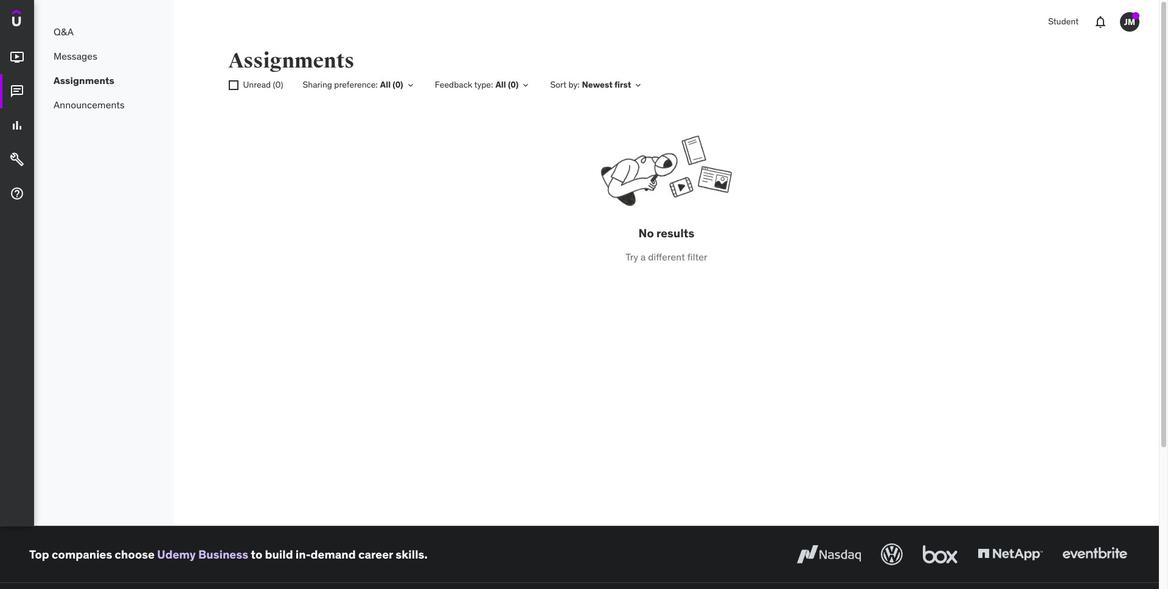Task type: vqa. For each thing, say whether or not it's contained in the screenshot.
the bottommost medium image
yes



Task type: describe. For each thing, give the bounding box(es) containing it.
1 horizontal spatial assignments
[[229, 48, 355, 74]]

choose
[[115, 547, 155, 562]]

all for type:
[[496, 79, 506, 90]]

volkswagen image
[[879, 541, 906, 568]]

2 medium image from the top
[[10, 84, 24, 99]]

a
[[641, 251, 646, 263]]

messages
[[54, 50, 97, 62]]

announcements link
[[34, 93, 174, 117]]

in-
[[296, 547, 311, 562]]

eventbrite image
[[1060, 541, 1130, 568]]

box image
[[920, 541, 961, 568]]

feedback
[[435, 79, 473, 90]]

notifications image
[[1094, 15, 1109, 29]]

4 medium image from the top
[[10, 186, 24, 201]]

unread
[[243, 79, 271, 90]]

all for preference:
[[380, 79, 391, 90]]

xsmall image
[[521, 80, 531, 90]]

(0) for sharing preference: all (0)
[[393, 79, 403, 90]]

assignments inside assignments link
[[54, 74, 114, 86]]

nasdaq image
[[794, 541, 864, 568]]

demand
[[311, 547, 356, 562]]

unread (0)
[[243, 79, 283, 90]]

3 xsmall image from the left
[[229, 80, 238, 90]]

try a different filter
[[626, 251, 708, 263]]

business
[[198, 547, 248, 562]]

skills.
[[396, 547, 428, 562]]

netapp image
[[976, 541, 1046, 568]]

messages link
[[34, 44, 174, 68]]

1 medium image from the top
[[10, 50, 24, 65]]

q&a
[[54, 25, 74, 38]]

sort by: newest first
[[551, 79, 632, 90]]

xsmall image for newest first
[[634, 80, 644, 90]]

filter
[[688, 251, 708, 263]]



Task type: locate. For each thing, give the bounding box(es) containing it.
all right preference:
[[380, 79, 391, 90]]

udemy business link
[[157, 547, 248, 562]]

build
[[265, 547, 293, 562]]

no
[[639, 226, 654, 240]]

0 horizontal spatial all
[[380, 79, 391, 90]]

assignments up 'announcements'
[[54, 74, 114, 86]]

1 horizontal spatial (0)
[[393, 79, 403, 90]]

xsmall image
[[406, 80, 416, 90], [634, 80, 644, 90], [229, 80, 238, 90]]

q&a link
[[34, 19, 174, 44]]

career
[[359, 547, 393, 562]]

to
[[251, 547, 263, 562]]

1 (0) from the left
[[273, 79, 283, 90]]

you have alerts image
[[1133, 12, 1140, 19]]

no results
[[639, 226, 695, 240]]

announcements
[[54, 98, 125, 111]]

xsmall image right first at the top right of the page
[[634, 80, 644, 90]]

companies
[[52, 547, 112, 562]]

all right type:
[[496, 79, 506, 90]]

3 medium image from the top
[[10, 152, 24, 167]]

sort
[[551, 79, 567, 90]]

sharing preference: all (0)
[[303, 79, 403, 90]]

type:
[[475, 79, 493, 90]]

xsmall image left unread
[[229, 80, 238, 90]]

(0) left xsmall image
[[508, 79, 519, 90]]

3 (0) from the left
[[508, 79, 519, 90]]

assignments
[[229, 48, 355, 74], [54, 74, 114, 86]]

results
[[657, 226, 695, 240]]

assignments up sharing
[[229, 48, 355, 74]]

try
[[626, 251, 639, 263]]

feedback type: all (0)
[[435, 79, 519, 90]]

all
[[380, 79, 391, 90], [496, 79, 506, 90]]

2 xsmall image from the left
[[634, 80, 644, 90]]

udemy
[[157, 547, 196, 562]]

newest
[[582, 79, 613, 90]]

(0)
[[273, 79, 283, 90], [393, 79, 403, 90], [508, 79, 519, 90]]

top companies choose udemy business to build in-demand career skills.
[[29, 547, 428, 562]]

top
[[29, 547, 49, 562]]

0 horizontal spatial (0)
[[273, 79, 283, 90]]

(0) for feedback type: all (0)
[[508, 79, 519, 90]]

2 horizontal spatial xsmall image
[[634, 80, 644, 90]]

1 all from the left
[[380, 79, 391, 90]]

0 horizontal spatial xsmall image
[[229, 80, 238, 90]]

1 xsmall image from the left
[[406, 80, 416, 90]]

jm
[[1125, 16, 1136, 27]]

student
[[1049, 16, 1079, 27]]

(0) right unread
[[273, 79, 283, 90]]

udemy image
[[12, 10, 68, 31]]

2 all from the left
[[496, 79, 506, 90]]

by:
[[569, 79, 580, 90]]

2 horizontal spatial (0)
[[508, 79, 519, 90]]

different
[[648, 251, 685, 263]]

preference:
[[334, 79, 378, 90]]

0 horizontal spatial assignments
[[54, 74, 114, 86]]

jm link
[[1116, 7, 1145, 37]]

xsmall image left feedback
[[406, 80, 416, 90]]

medium image
[[10, 50, 24, 65], [10, 84, 24, 99], [10, 152, 24, 167], [10, 186, 24, 201]]

1 horizontal spatial xsmall image
[[406, 80, 416, 90]]

student link
[[1042, 7, 1087, 37]]

medium image
[[10, 118, 24, 133]]

assignments link
[[34, 68, 174, 93]]

(0) right preference:
[[393, 79, 403, 90]]

2 (0) from the left
[[393, 79, 403, 90]]

sharing
[[303, 79, 332, 90]]

1 horizontal spatial all
[[496, 79, 506, 90]]

first
[[615, 79, 632, 90]]

xsmall image for all (0)
[[406, 80, 416, 90]]



